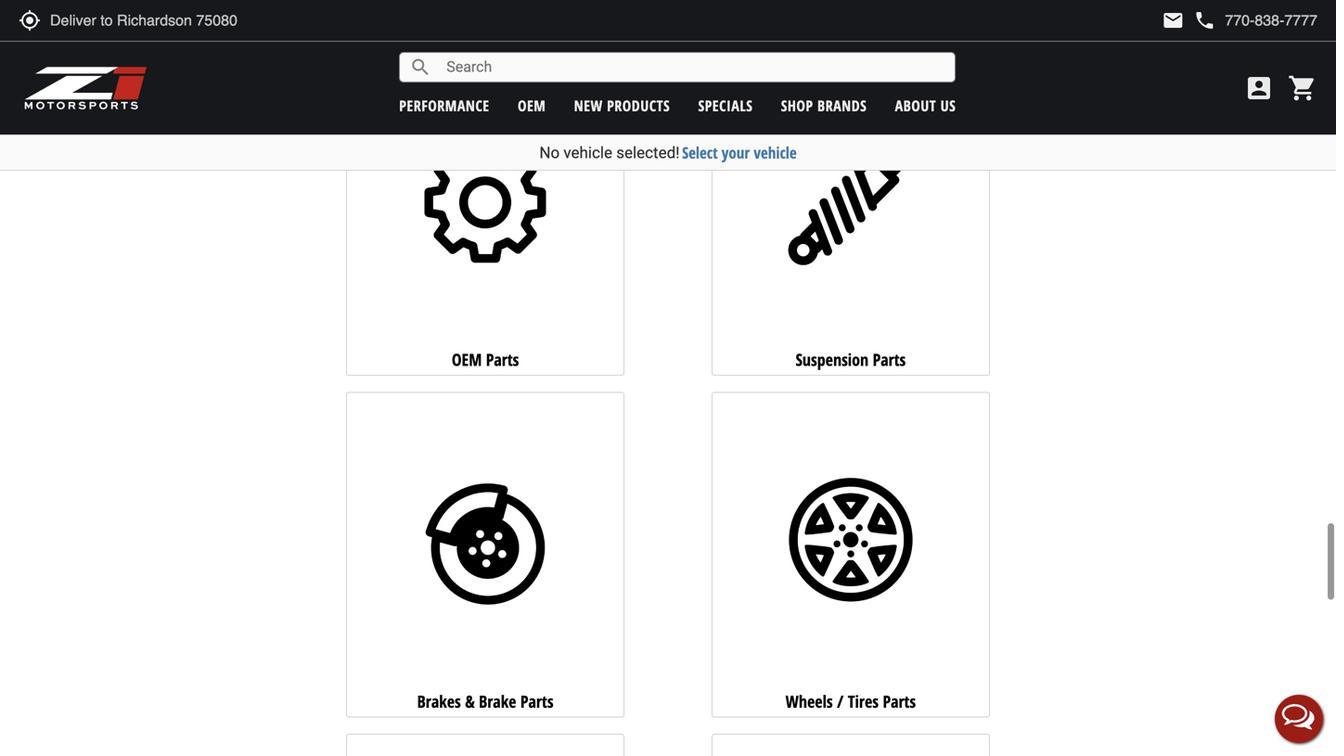 Task type: vqa. For each thing, say whether or not it's contained in the screenshot.
- within SALE - Z1 Boost Got Me Loose T- Shirt $11.23
no



Task type: describe. For each thing, give the bounding box(es) containing it.
wheels / tires image
[[717, 410, 985, 679]]

tires
[[848, 691, 879, 713]]

selected!
[[617, 143, 680, 162]]

my_location
[[19, 9, 41, 32]]

&
[[465, 691, 475, 713]]

brakes
[[417, 691, 461, 713]]

oem  parts link
[[346, 50, 625, 376]]

no vehicle selected! select your vehicle
[[540, 142, 797, 163]]

oem for oem  parts
[[452, 349, 482, 371]]

shop
[[781, 96, 814, 116]]

select your vehicle link
[[682, 142, 797, 163]]

1 horizontal spatial vehicle
[[754, 142, 797, 163]]

parts inside brakes & brake parts link
[[521, 691, 554, 713]]

suspension
[[796, 349, 869, 371]]

mail phone
[[1163, 9, 1216, 32]]

oem parts image
[[352, 68, 620, 337]]

shopping_cart
[[1288, 73, 1318, 103]]

oem for oem link
[[518, 96, 546, 116]]

about
[[895, 96, 937, 116]]

about us
[[895, 96, 956, 116]]

Search search field
[[432, 53, 955, 82]]

vehicle inside no vehicle selected! select your vehicle
[[564, 143, 613, 162]]

your
[[722, 142, 750, 163]]

oem  parts
[[452, 349, 519, 371]]

account_box link
[[1240, 73, 1279, 103]]

brakes & brake parts link
[[346, 392, 625, 718]]

brakes image
[[352, 410, 620, 679]]

wheels / tires parts
[[786, 691, 916, 713]]



Task type: locate. For each thing, give the bounding box(es) containing it.
performance
[[399, 96, 490, 116]]

mail link
[[1163, 9, 1185, 32]]

oem
[[518, 96, 546, 116], [452, 349, 482, 371]]

phone link
[[1194, 9, 1318, 32]]

parts inside wheels / tires parts link
[[883, 691, 916, 713]]

no
[[540, 143, 560, 162]]

suspension parts link
[[712, 50, 990, 376]]

new
[[574, 96, 603, 116]]

vehicle
[[754, 142, 797, 163], [564, 143, 613, 162]]

about us link
[[895, 96, 956, 116]]

select
[[682, 142, 718, 163]]

/
[[837, 691, 844, 713]]

phone
[[1194, 9, 1216, 32]]

brake
[[479, 691, 517, 713]]

oem inside 'link'
[[452, 349, 482, 371]]

0 vertical spatial oem
[[518, 96, 546, 116]]

search
[[410, 56, 432, 78]]

shop brands link
[[781, 96, 867, 116]]

suspension parts
[[796, 349, 906, 371]]

parts inside the suspension parts link
[[873, 349, 906, 371]]

brands
[[818, 96, 867, 116]]

account_box
[[1245, 73, 1275, 103]]

wheels
[[786, 691, 833, 713]]

parts
[[486, 349, 519, 371], [873, 349, 906, 371], [521, 691, 554, 713], [883, 691, 916, 713]]

new products link
[[574, 96, 670, 116]]

specials link
[[699, 96, 753, 116]]

0 horizontal spatial vehicle
[[564, 143, 613, 162]]

1 vertical spatial oem
[[452, 349, 482, 371]]

mail
[[1163, 9, 1185, 32]]

products
[[607, 96, 670, 116]]

wheels / tires parts link
[[712, 392, 990, 718]]

us
[[941, 96, 956, 116]]

shopping_cart link
[[1284, 73, 1318, 103]]

1 horizontal spatial oem
[[518, 96, 546, 116]]

performance link
[[399, 96, 490, 116]]

vehicle right no
[[564, 143, 613, 162]]

specials
[[699, 96, 753, 116]]

vehicle right your
[[754, 142, 797, 163]]

shop brands
[[781, 96, 867, 116]]

parts inside oem  parts 'link'
[[486, 349, 519, 371]]

z1 motorsports logo image
[[23, 65, 148, 111]]

new products
[[574, 96, 670, 116]]

suspension image
[[717, 68, 985, 337]]

0 horizontal spatial oem
[[452, 349, 482, 371]]

oem link
[[518, 96, 546, 116]]

brakes & brake parts
[[417, 691, 554, 713]]



